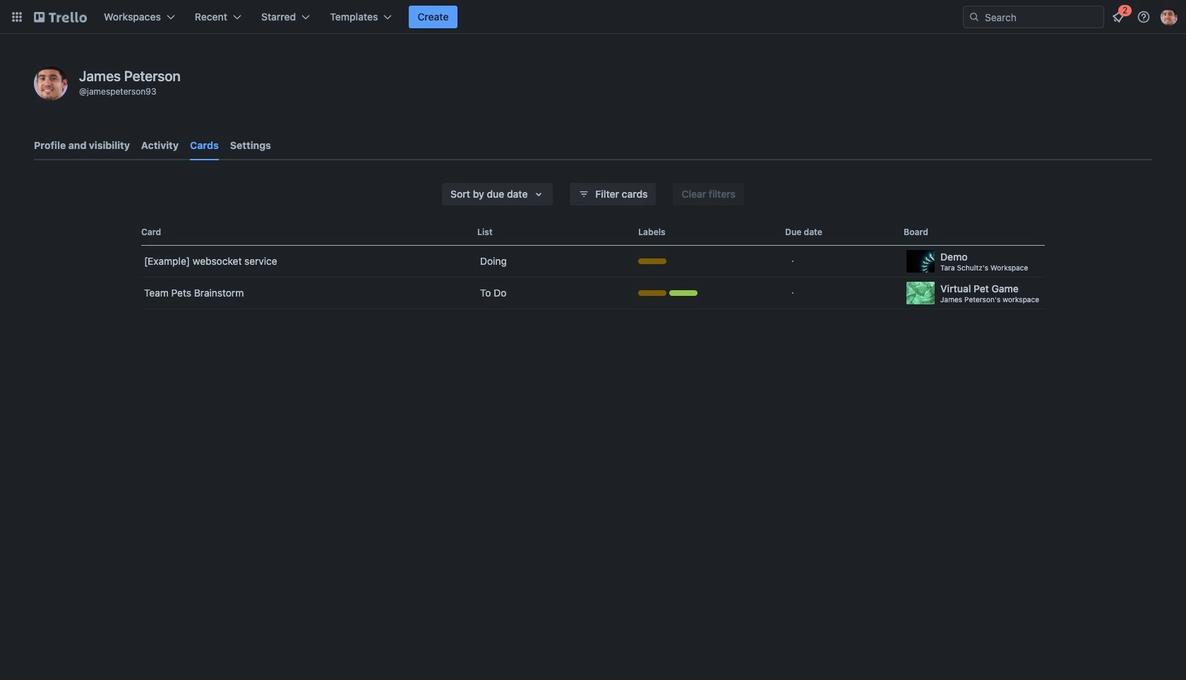 Task type: describe. For each thing, give the bounding box(es) containing it.
open information menu image
[[1137, 10, 1151, 24]]

color: yellow, title: none image
[[639, 290, 667, 296]]

color: yellow, title: "ready to merge" element
[[639, 259, 667, 264]]

Search field
[[980, 7, 1104, 27]]

back to home image
[[34, 6, 87, 28]]



Task type: vqa. For each thing, say whether or not it's contained in the screenshot.
2 Notifications icon
yes



Task type: locate. For each thing, give the bounding box(es) containing it.
color: bold lime, title: "team task" element
[[670, 290, 698, 296]]

james peterson (jamespeterson93) image
[[34, 66, 68, 100]]

primary element
[[0, 0, 1187, 34]]

search image
[[969, 11, 980, 23]]

james peterson (jamespeterson93) image
[[1161, 8, 1178, 25]]

2 notifications image
[[1110, 8, 1127, 25]]



